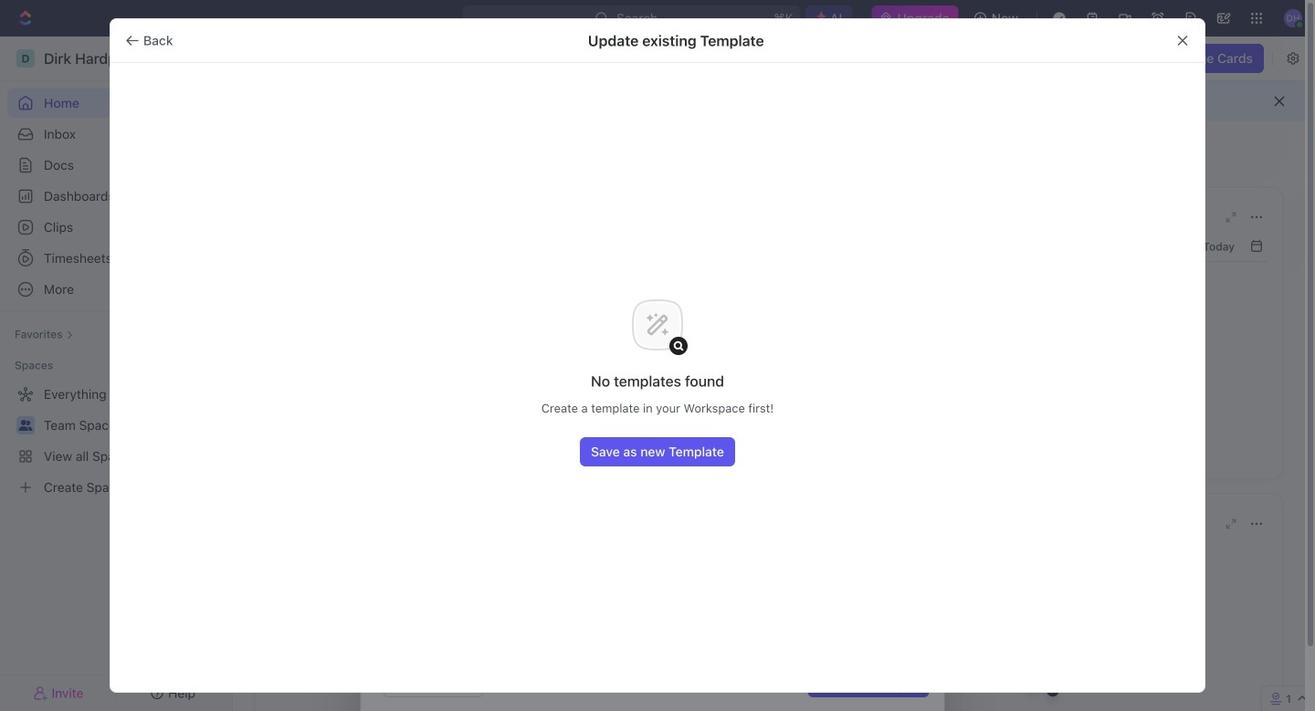 Task type: vqa. For each thing, say whether or not it's contained in the screenshot.
invite user image
yes



Task type: locate. For each thing, give the bounding box(es) containing it.
sidebar navigation
[[0, 37, 233, 712]]

tab list
[[274, 539, 743, 584]]

alert
[[233, 81, 1306, 122]]

tree inside the sidebar navigation
[[7, 380, 225, 503]]

tree
[[7, 380, 225, 503]]



Task type: describe. For each thing, give the bounding box(es) containing it.
invite user image
[[33, 686, 48, 702]]



